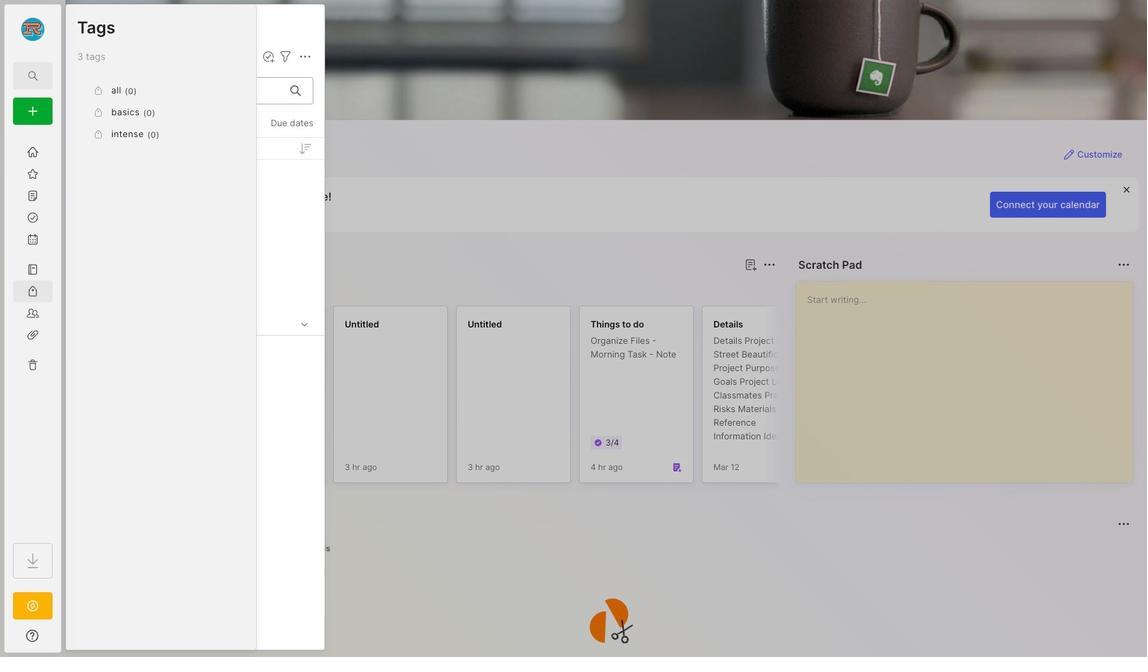 Task type: describe. For each thing, give the bounding box(es) containing it.
5 row from the top
[[72, 343, 319, 368]]

2 horizontal spatial tab
[[299, 541, 337, 557]]

9 row from the top
[[72, 452, 319, 477]]

Start writing… text field
[[808, 282, 1133, 472]]

11 row from the top
[[72, 507, 319, 531]]

4 row from the top
[[72, 261, 319, 286]]

2 row from the top
[[72, 206, 319, 231]]

Find tasks… text field
[[80, 80, 282, 102]]

1 row from the top
[[72, 167, 319, 204]]

account image
[[21, 18, 44, 41]]

main element
[[0, 0, 66, 658]]



Task type: locate. For each thing, give the bounding box(es) containing it.
tree inside main element
[[5, 133, 61, 531]]

collapse 01_completed image
[[298, 318, 312, 331]]

Account field
[[5, 16, 61, 43]]

upgrade image
[[25, 598, 41, 615]]

new task image
[[262, 50, 275, 64]]

3 row from the top
[[72, 234, 319, 258]]

10 row from the top
[[72, 480, 319, 504]]

home image
[[26, 146, 40, 159]]

edit search image
[[25, 68, 41, 84]]

tab
[[136, 281, 191, 298], [258, 541, 293, 557], [299, 541, 337, 557]]

row
[[72, 167, 319, 204], [72, 206, 319, 231], [72, 234, 319, 258], [72, 261, 319, 286], [72, 343, 319, 368], [72, 370, 319, 395], [72, 398, 319, 422], [72, 425, 319, 450], [72, 452, 319, 477], [72, 480, 319, 504], [72, 507, 319, 531], [72, 534, 319, 559], [72, 562, 319, 586]]

tab list
[[90, 541, 1129, 557]]

12 row from the top
[[72, 534, 319, 559]]

8 row from the top
[[72, 425, 319, 450]]

WHAT'S NEW field
[[5, 626, 61, 648]]

0 horizontal spatial tab
[[136, 281, 191, 298]]

13 row from the top
[[72, 562, 319, 586]]

tree
[[5, 133, 61, 531]]

1 horizontal spatial tab
[[258, 541, 293, 557]]

6 row from the top
[[72, 370, 319, 395]]

7 row from the top
[[72, 398, 319, 422]]

row group
[[77, 80, 245, 146], [66, 138, 325, 598], [87, 306, 1148, 492]]

click to expand image
[[60, 633, 70, 649]]



